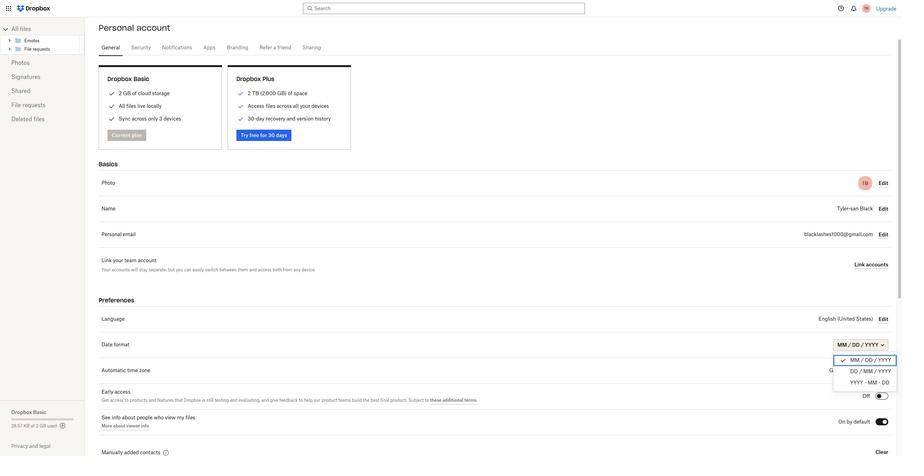 Task type: locate. For each thing, give the bounding box(es) containing it.
yyyy for dd / mm / yyyy
[[879, 370, 892, 374]]

access left both
[[258, 267, 272, 273]]

mm up yyyy - mm - dd
[[864, 370, 873, 374]]

28.57
[[11, 424, 22, 428]]

all for all files
[[11, 26, 18, 32]]

apps
[[203, 45, 216, 50]]

email
[[123, 232, 136, 237]]

switch
[[205, 267, 218, 273]]

access down early access
[[110, 398, 124, 403]]

deleted files
[[11, 117, 45, 122]]

your up accounts
[[113, 258, 123, 263]]

1 vertical spatial across
[[132, 116, 147, 122]]

version
[[297, 116, 314, 122]]

2 for dropbox plus
[[248, 90, 251, 96]]

files down dropbox logo - go to the homepage
[[20, 26, 31, 32]]

devices right 3
[[164, 116, 181, 122]]

2 horizontal spatial to
[[425, 398, 429, 403]]

files left live
[[126, 103, 136, 109]]

0 vertical spatial personal
[[99, 23, 134, 33]]

sync across only 3 devices
[[119, 116, 181, 122]]

evaluating,
[[239, 398, 260, 403]]

3
[[159, 116, 162, 122]]

2 vertical spatial access
[[110, 398, 124, 403]]

black
[[861, 207, 874, 212]]

that
[[175, 398, 183, 403]]

and
[[287, 116, 296, 122], [250, 267, 257, 273], [149, 398, 156, 403], [230, 398, 238, 403], [262, 398, 269, 403], [29, 443, 38, 449]]

0 vertical spatial recommended image
[[237, 90, 245, 98]]

to right subject
[[425, 398, 429, 403]]

dropbox
[[108, 75, 132, 83], [237, 75, 261, 83], [184, 398, 201, 403], [11, 409, 32, 415]]

0 vertical spatial your
[[300, 103, 310, 109]]

2 to from the left
[[299, 398, 303, 403]]

files down 'file requests' link
[[34, 117, 45, 122]]

1 vertical spatial dropbox basic
[[11, 409, 46, 415]]

sharing tab
[[300, 39, 324, 56]]

yyyy down mm / dd / yyyy
[[879, 370, 892, 374]]

and right them
[[250, 267, 257, 273]]

of right kb
[[31, 424, 35, 428]]

across
[[277, 103, 292, 109], [132, 116, 147, 122]]

final
[[381, 398, 389, 403]]

mm down dd / mm / yyyy
[[868, 381, 878, 386]]

link
[[102, 258, 112, 263]]

history
[[315, 116, 331, 122]]

across left all
[[277, 103, 292, 109]]

of for 2 gb of cloud storage
[[132, 90, 137, 96]]

a
[[274, 45, 276, 50]]

privacy and legal
[[11, 443, 51, 449]]

0 vertical spatial dd
[[866, 358, 873, 363]]

1 horizontal spatial to
[[299, 398, 303, 403]]

2 vertical spatial yyyy
[[851, 381, 864, 386]]

mm for -
[[868, 381, 878, 386]]

0 horizontal spatial to
[[125, 398, 129, 403]]

recommended image
[[237, 115, 245, 123]]

your
[[102, 267, 111, 273]]

access for early access
[[115, 390, 131, 395]]

security
[[131, 45, 151, 50]]

1 vertical spatial access
[[115, 390, 131, 395]]

files for all files live locally
[[126, 103, 136, 109]]

08:00
[[844, 368, 858, 373]]

date
[[102, 343, 113, 348]]

apps tab
[[201, 39, 218, 56]]

0 horizontal spatial on
[[839, 420, 846, 425]]

get more space image
[[58, 422, 67, 430]]

on left by
[[839, 420, 846, 425]]

personal for personal account
[[99, 23, 134, 33]]

product.
[[391, 398, 407, 403]]

personal email
[[102, 232, 136, 237]]

0 vertical spatial on
[[864, 368, 871, 373]]

0 vertical spatial dropbox basic
[[108, 75, 149, 83]]

get
[[102, 398, 109, 403]]

file
[[11, 103, 21, 108]]

preferences
[[99, 297, 134, 304]]

gb left 'used' at the left bottom of page
[[40, 424, 46, 428]]

0 horizontal spatial gb
[[40, 424, 46, 428]]

files inside deleted files link
[[34, 117, 45, 122]]

files for access files across all your devices
[[266, 103, 276, 109]]

0 horizontal spatial 2
[[36, 424, 38, 428]]

yyyy up dd / mm / yyyy
[[879, 358, 892, 363]]

2 horizontal spatial dd
[[882, 381, 890, 386]]

2 left tb
[[248, 90, 251, 96]]

0 horizontal spatial basic
[[33, 409, 46, 415]]

photos link
[[11, 56, 73, 70]]

products
[[130, 398, 148, 403]]

contacts
[[140, 451, 160, 456]]

basic
[[134, 75, 149, 83], [33, 409, 46, 415]]

/
[[862, 358, 864, 363], [875, 358, 878, 363], [860, 370, 863, 374], [875, 370, 878, 374]]

access right early
[[115, 390, 131, 395]]

1 horizontal spatial all
[[119, 103, 125, 109]]

0 horizontal spatial of
[[31, 424, 35, 428]]

them
[[238, 267, 248, 273]]

1 horizontal spatial across
[[277, 103, 292, 109]]

language
[[102, 317, 125, 322]]

access for get access to products and features that dropbox is still testing and evaluating, and give feedback to help our product teams build the best final product. subject to
[[110, 398, 124, 403]]

general tab
[[99, 39, 123, 56]]

group
[[1, 35, 85, 55]]

stay
[[139, 267, 148, 273]]

all files tree
[[1, 24, 85, 55]]

time
[[127, 368, 138, 373]]

global header element
[[0, 0, 903, 17]]

all up sync
[[119, 103, 125, 109]]

0 horizontal spatial all
[[11, 26, 18, 32]]

files down (2,000
[[266, 103, 276, 109]]

about
[[122, 416, 136, 421]]

1 vertical spatial personal
[[102, 232, 122, 237]]

your accounts will stay separate, but you can easily switch between them and access both from any device.
[[102, 267, 316, 273]]

2 up all files live locally
[[119, 90, 122, 96]]

access files across all your devices
[[248, 103, 329, 109]]

san
[[851, 207, 859, 212]]

build
[[352, 398, 362, 403]]

tyler-
[[838, 207, 851, 212]]

tab list containing general
[[99, 38, 892, 56]]

to left help
[[299, 398, 303, 403]]

0 vertical spatial basic
[[134, 75, 149, 83]]

0 horizontal spatial your
[[113, 258, 123, 263]]

photo
[[102, 181, 115, 186]]

refer a friend tab
[[257, 39, 294, 56]]

dropbox basic up kb
[[11, 409, 46, 415]]

0 vertical spatial all
[[11, 26, 18, 32]]

basic up 2 gb of cloud storage
[[134, 75, 149, 83]]

refer
[[260, 45, 272, 50]]

yyyy down 08:00
[[851, 381, 864, 386]]

0 horizontal spatial devices
[[164, 116, 181, 122]]

cloud
[[138, 90, 151, 96]]

english
[[819, 317, 837, 322]]

yyyy - mm - dd
[[851, 381, 890, 386]]

and left legal at the bottom left
[[29, 443, 38, 449]]

1 horizontal spatial dropbox basic
[[108, 75, 149, 83]]

2 vertical spatial dd
[[882, 381, 890, 386]]

on for on
[[864, 368, 871, 373]]

30-
[[248, 116, 256, 122]]

1 horizontal spatial devices
[[312, 103, 329, 109]]

automatic
[[102, 368, 126, 373]]

all
[[11, 26, 18, 32], [119, 103, 125, 109]]

1 horizontal spatial on
[[864, 368, 871, 373]]

1 vertical spatial gb
[[40, 424, 46, 428]]

tab list
[[99, 38, 892, 56]]

tb
[[252, 90, 259, 96]]

recommended image up recommended icon on the top left
[[237, 102, 245, 111]]

dd up dd / mm / yyyy
[[866, 358, 873, 363]]

0 vertical spatial gb
[[123, 90, 131, 96]]

gb left cloud
[[123, 90, 131, 96]]

1 recommended image from the top
[[237, 90, 245, 98]]

gb
[[123, 90, 131, 96], [40, 424, 46, 428]]

0 vertical spatial devices
[[312, 103, 329, 109]]

1 horizontal spatial gb
[[123, 90, 131, 96]]

0 vertical spatial yyyy
[[879, 358, 892, 363]]

1 vertical spatial all
[[119, 103, 125, 109]]

1 horizontal spatial your
[[300, 103, 310, 109]]

all inside 'tree'
[[11, 26, 18, 32]]

used
[[47, 424, 57, 428]]

personal left email
[[102, 232, 122, 237]]

of right gb)
[[288, 90, 293, 96]]

0 horizontal spatial -
[[865, 381, 867, 386]]

basic up "28.57 kb of 2 gb used"
[[33, 409, 46, 415]]

your right all
[[300, 103, 310, 109]]

recommended image
[[237, 90, 245, 98], [237, 102, 245, 111]]

across down all files live locally
[[132, 116, 147, 122]]

of left cloud
[[132, 90, 137, 96]]

1 vertical spatial recommended image
[[237, 102, 245, 111]]

dd down dd / mm / yyyy
[[882, 381, 890, 386]]

signatures link
[[11, 70, 73, 84]]

0 horizontal spatial dd
[[851, 370, 859, 374]]

recommended image left tb
[[237, 90, 245, 98]]

account up "security" tab
[[137, 23, 170, 33]]

notifications tab
[[159, 39, 195, 56]]

3 to from the left
[[425, 398, 429, 403]]

locally
[[147, 103, 162, 109]]

0 vertical spatial across
[[277, 103, 292, 109]]

account up stay
[[138, 258, 157, 263]]

mm up 08:00
[[851, 358, 860, 363]]

devices up history
[[312, 103, 329, 109]]

dd
[[866, 358, 873, 363], [851, 370, 859, 374], [882, 381, 890, 386]]

files right my at the bottom
[[186, 416, 195, 421]]

2 vertical spatial mm
[[868, 381, 878, 386]]

yyyy inside radio item
[[879, 358, 892, 363]]

0 vertical spatial mm
[[851, 358, 860, 363]]

people
[[137, 416, 153, 421]]

all down dropbox logo - go to the homepage
[[11, 26, 18, 32]]

1 vertical spatial yyyy
[[879, 370, 892, 374]]

but
[[168, 267, 175, 273]]

personal up 'general'
[[99, 23, 134, 33]]

1 vertical spatial mm
[[864, 370, 873, 374]]

1 vertical spatial on
[[839, 420, 846, 425]]

by
[[847, 420, 853, 425]]

added
[[124, 451, 139, 456]]

2 right kb
[[36, 424, 38, 428]]

get access to products and features that dropbox is still testing and evaluating, and give feedback to help our product teams build the best final product. subject to
[[102, 398, 430, 403]]

will
[[131, 267, 138, 273]]

1 horizontal spatial dd
[[866, 358, 873, 363]]

1 vertical spatial dd
[[851, 370, 859, 374]]

upgrade link
[[877, 5, 897, 11]]

your
[[300, 103, 310, 109], [113, 258, 123, 263]]

1 horizontal spatial 2
[[119, 90, 122, 96]]

0 vertical spatial account
[[137, 23, 170, 33]]

1 horizontal spatial of
[[132, 90, 137, 96]]

on down mm / dd / yyyy radio item
[[864, 368, 871, 373]]

dropbox basic up 2 gb of cloud storage
[[108, 75, 149, 83]]

and left features
[[149, 398, 156, 403]]

2 horizontal spatial 2
[[248, 90, 251, 96]]

1 vertical spatial basic
[[33, 409, 46, 415]]

and down access files across all your devices
[[287, 116, 296, 122]]

manually added contacts
[[102, 451, 160, 456]]

1 - from the left
[[865, 381, 867, 386]]

2 - from the left
[[879, 381, 881, 386]]

1 horizontal spatial -
[[879, 381, 881, 386]]

2 recommended image from the top
[[237, 102, 245, 111]]

to left products
[[125, 398, 129, 403]]

dd down mm / dd / yyyy radio item
[[851, 370, 859, 374]]

files inside the all files link
[[20, 26, 31, 32]]



Task type: describe. For each thing, give the bounding box(es) containing it.
gb)
[[277, 90, 287, 96]]

name
[[102, 207, 116, 212]]

files for deleted files
[[34, 117, 45, 122]]

dropbox logo - go to the homepage image
[[14, 3, 53, 14]]

dropbox plus
[[237, 75, 275, 83]]

general
[[102, 45, 120, 50]]

device.
[[302, 267, 316, 273]]

1 vertical spatial devices
[[164, 116, 181, 122]]

friend
[[278, 45, 291, 50]]

date format
[[102, 343, 130, 348]]

1 vertical spatial account
[[138, 258, 157, 263]]

recovery
[[266, 116, 286, 122]]

deleted
[[11, 117, 32, 122]]

tyler-san black
[[838, 207, 874, 212]]

states)
[[857, 317, 874, 322]]

features
[[157, 398, 174, 403]]

and right testing
[[230, 398, 238, 403]]

can
[[184, 267, 192, 273]]

signatures
[[11, 74, 40, 80]]

file requests link
[[11, 98, 73, 112]]

dropbox up tb
[[237, 75, 261, 83]]

all for all files live locally
[[119, 103, 125, 109]]

testing
[[215, 398, 229, 403]]

and left give on the left
[[262, 398, 269, 403]]

mm / dd / yyyy
[[851, 358, 892, 363]]

2 gb of cloud storage
[[119, 90, 170, 96]]

photos
[[11, 60, 30, 66]]

basics
[[99, 161, 118, 168]]

privacy
[[11, 443, 28, 449]]

product
[[322, 398, 337, 403]]

blacklashes1000@gmail.com
[[805, 232, 874, 237]]

personal for personal email
[[102, 232, 122, 237]]

on by default
[[839, 420, 871, 425]]

still
[[207, 398, 214, 403]]

1 horizontal spatial basic
[[134, 75, 149, 83]]

(united
[[838, 317, 855, 322]]

2 tb (2,000 gb) of space
[[248, 90, 308, 96]]

files for all files
[[20, 26, 31, 32]]

default
[[854, 420, 871, 425]]

personal account
[[99, 23, 170, 33]]

early access
[[102, 390, 131, 395]]

dd inside radio item
[[866, 358, 873, 363]]

separate,
[[149, 267, 167, 273]]

recommended image for access
[[237, 102, 245, 111]]

2 horizontal spatial of
[[288, 90, 293, 96]]

mm for /
[[864, 370, 873, 374]]

2 for dropbox basic
[[119, 90, 122, 96]]

legal
[[39, 443, 51, 449]]

day
[[256, 116, 265, 122]]

feedback
[[280, 398, 298, 403]]

english (united states)
[[819, 317, 874, 322]]

upgrade
[[877, 5, 897, 11]]

sharing
[[303, 45, 321, 50]]

format
[[114, 343, 130, 348]]

yyyy for mm / dd / yyyy
[[879, 358, 892, 363]]

mm / dd / yyyy radio item
[[834, 355, 897, 366]]

branding tab
[[224, 39, 251, 56]]

give
[[270, 398, 278, 403]]

early
[[102, 390, 113, 395]]

gmt-
[[830, 368, 844, 373]]

teams
[[339, 398, 351, 403]]

.
[[477, 398, 478, 403]]

dropbox up 2 gb of cloud storage
[[108, 75, 132, 83]]

link your team account
[[102, 258, 157, 263]]

on for on by default
[[839, 420, 846, 425]]

storage
[[152, 90, 170, 96]]

only
[[148, 116, 158, 122]]

zone
[[139, 368, 150, 373]]

plus
[[263, 75, 275, 83]]

30-day recovery and version history
[[248, 116, 331, 122]]

easily
[[193, 267, 204, 273]]

dd / mm / yyyy
[[851, 370, 892, 374]]

1 to from the left
[[125, 398, 129, 403]]

shared
[[11, 89, 31, 94]]

recommended image for 2
[[237, 90, 245, 98]]

0 horizontal spatial dropbox basic
[[11, 409, 46, 415]]

space
[[294, 90, 308, 96]]

manually
[[102, 451, 123, 456]]

kb
[[24, 424, 30, 428]]

all files link
[[11, 24, 85, 35]]

mm inside radio item
[[851, 358, 860, 363]]

view
[[165, 416, 176, 421]]

who
[[154, 416, 164, 421]]

all files live locally
[[119, 103, 162, 109]]

file requests
[[11, 103, 46, 108]]

live
[[137, 103, 145, 109]]

1 vertical spatial your
[[113, 258, 123, 263]]

privacy and legal link
[[11, 443, 85, 449]]

of for 28.57 kb of 2 gb used
[[31, 424, 35, 428]]

0 horizontal spatial across
[[132, 116, 147, 122]]

shared link
[[11, 84, 73, 98]]

help
[[304, 398, 313, 403]]

off
[[863, 394, 871, 399]]

any
[[294, 267, 301, 273]]

from
[[283, 267, 293, 273]]

dropbox up "28.57"
[[11, 409, 32, 415]]

best
[[371, 398, 380, 403]]

security tab
[[128, 39, 154, 56]]

dropbox left is
[[184, 398, 201, 403]]

sync
[[119, 116, 131, 122]]

0 vertical spatial access
[[258, 267, 272, 273]]

28.57 kb of 2 gb used
[[11, 424, 57, 428]]

notifications
[[162, 45, 192, 50]]

refer a friend
[[260, 45, 291, 50]]

see info about people who view my files
[[102, 416, 195, 421]]

gmt-08:00
[[830, 368, 858, 373]]

see
[[102, 416, 111, 421]]

is
[[202, 398, 206, 403]]



Task type: vqa. For each thing, say whether or not it's contained in the screenshot.
NEW FOLDER link at the top left
no



